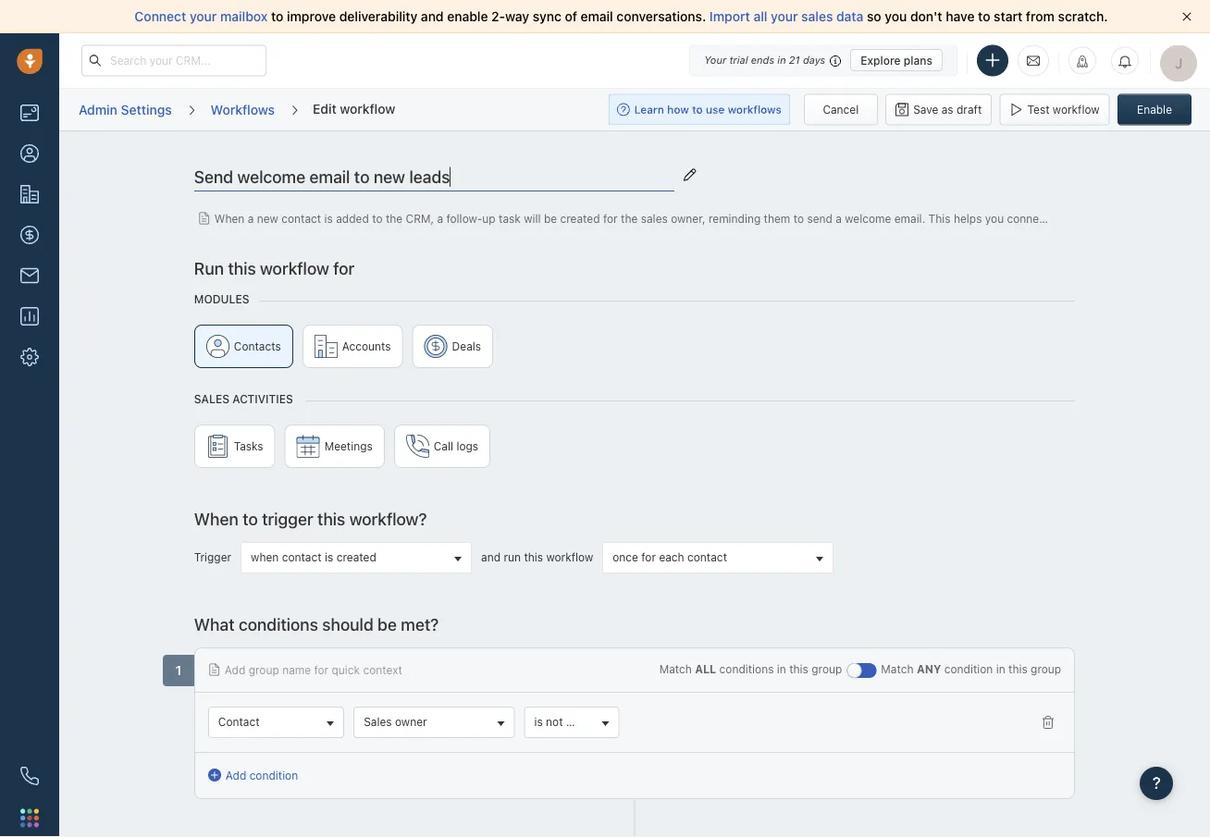 Task type: locate. For each thing, give the bounding box(es) containing it.
when to trigger this workflow?
[[194, 509, 427, 529]]

name
[[282, 664, 311, 677]]

be left met?
[[378, 615, 397, 635]]

and left enable
[[421, 9, 444, 24]]

not
[[546, 716, 563, 729]]

enable
[[1138, 103, 1173, 116]]

1 horizontal spatial your
[[771, 9, 798, 24]]

0 horizontal spatial created
[[337, 551, 377, 564]]

0 vertical spatial sales
[[194, 393, 230, 406]]

new up run this workflow for at the top
[[257, 212, 278, 225]]

1 horizontal spatial a
[[437, 212, 443, 225]]

add down what
[[225, 664, 246, 677]]

match left all
[[660, 663, 692, 676]]

is down when to trigger this workflow?
[[325, 551, 333, 564]]

2 horizontal spatial a
[[836, 212, 842, 225]]

this
[[228, 258, 256, 278], [318, 509, 345, 529], [524, 551, 543, 564], [790, 663, 809, 676], [1009, 663, 1028, 676]]

1 vertical spatial when
[[194, 509, 239, 529]]

a
[[248, 212, 254, 225], [437, 212, 443, 225], [836, 212, 842, 225]]

contact left added
[[282, 212, 321, 225]]

new right with
[[1112, 212, 1133, 225]]

condition down contact button
[[250, 769, 298, 782]]

is left added
[[325, 212, 333, 225]]

group
[[194, 325, 1076, 378], [194, 425, 1076, 478]]

edit workflow
[[313, 101, 396, 116]]

task
[[499, 212, 521, 225]]

0 horizontal spatial group
[[249, 664, 279, 677]]

don't
[[911, 9, 943, 24]]

up
[[483, 212, 496, 225]]

a right send
[[836, 212, 842, 225]]

Add workflow name text field
[[194, 164, 675, 192]]

0 horizontal spatial the
[[386, 212, 403, 225]]

0 horizontal spatial a
[[248, 212, 254, 225]]

run this workflow for
[[194, 258, 355, 278]]

you
[[885, 9, 907, 24], [986, 212, 1004, 225]]

ends
[[751, 54, 775, 66]]

in right all
[[777, 663, 787, 676]]

test workflow
[[1028, 103, 1100, 116]]

1 horizontal spatial group
[[812, 663, 843, 676]]

0 horizontal spatial condition
[[250, 769, 298, 782]]

email.
[[895, 212, 926, 225]]

workflow right test
[[1053, 103, 1100, 116]]

1 match from the left
[[660, 663, 692, 676]]

trigger
[[262, 509, 313, 529]]

1 horizontal spatial new
[[1112, 212, 1133, 225]]

be
[[544, 212, 557, 225], [378, 615, 397, 635]]

0 vertical spatial sales
[[802, 9, 833, 24]]

created down workflow? at the left
[[337, 551, 377, 564]]

condition right any
[[945, 663, 993, 676]]

workflows
[[211, 102, 275, 117]]

1 horizontal spatial conditions
[[720, 663, 774, 676]]

the left owner,
[[621, 212, 638, 225]]

in right any
[[997, 663, 1006, 676]]

for left the each
[[642, 551, 656, 564]]

when up run
[[215, 212, 245, 225]]

sales left activities
[[194, 393, 230, 406]]

your trial ends in 21 days
[[705, 54, 826, 66]]

your right all
[[771, 9, 798, 24]]

your
[[705, 54, 727, 66]]

2 vertical spatial is
[[534, 716, 543, 729]]

be right will
[[544, 212, 557, 225]]

workflow right run
[[260, 258, 329, 278]]

0 horizontal spatial sales
[[641, 212, 668, 225]]

add group name for quick context
[[225, 664, 402, 677]]

and left run
[[481, 551, 501, 564]]

contact inside 'button'
[[688, 551, 728, 564]]

match left any
[[882, 663, 914, 676]]

0 horizontal spatial sales
[[194, 393, 230, 406]]

and
[[421, 9, 444, 24], [481, 551, 501, 564]]

start
[[994, 9, 1023, 24]]

0 vertical spatial you
[[885, 9, 907, 24]]

them
[[764, 212, 791, 225]]

contact right the when
[[282, 551, 322, 564]]

0 horizontal spatial you
[[885, 9, 907, 24]]

1 horizontal spatial match
[[882, 663, 914, 676]]

activities
[[233, 393, 293, 406]]

created inside "button"
[[337, 551, 377, 564]]

sales left owner,
[[641, 212, 668, 225]]

a up run this workflow for at the top
[[248, 212, 254, 225]]

sales left data
[[802, 9, 833, 24]]

0 horizontal spatial match
[[660, 663, 692, 676]]

of
[[565, 9, 577, 24]]

1 vertical spatial sales
[[364, 716, 392, 729]]

1 group from the top
[[194, 325, 1076, 378]]

conditions right all
[[720, 663, 774, 676]]

1 horizontal spatial created
[[560, 212, 600, 225]]

2 new from the left
[[1112, 212, 1133, 225]]

0 vertical spatial conditions
[[239, 615, 318, 635]]

conditions up 'name' in the left bottom of the page
[[239, 615, 318, 635]]

sales left owner
[[364, 716, 392, 729]]

1 horizontal spatial sales
[[364, 716, 392, 729]]

0 horizontal spatial be
[[378, 615, 397, 635]]

match any condition in this group
[[882, 663, 1062, 676]]

this
[[929, 212, 951, 225]]

add down "contact"
[[226, 769, 246, 782]]

1 vertical spatial add
[[226, 769, 246, 782]]

is inside is not empty button
[[534, 716, 543, 729]]

for down added
[[333, 258, 355, 278]]

sales
[[194, 393, 230, 406], [364, 716, 392, 729]]

when a new contact is added to the crm, a follow-up task will be created for the sales owner, reminding them to send a welcome email. this helps you connect faster with new leads.
[[215, 212, 1167, 225]]

cancel
[[823, 103, 859, 116]]

0 vertical spatial when
[[215, 212, 245, 225]]

your left 'mailbox'
[[190, 9, 217, 24]]

2 your from the left
[[771, 9, 798, 24]]

all
[[754, 9, 768, 24]]

1 vertical spatial group
[[194, 425, 1076, 478]]

cancel button
[[804, 94, 878, 125]]

to left send
[[794, 212, 804, 225]]

0 vertical spatial group
[[194, 325, 1076, 378]]

0 vertical spatial add
[[225, 664, 246, 677]]

import all your sales data link
[[710, 9, 867, 24]]

you right so
[[885, 9, 907, 24]]

workflow
[[340, 101, 396, 116], [1053, 103, 1100, 116], [260, 258, 329, 278], [547, 551, 594, 564]]

contact for when
[[282, 212, 321, 225]]

contact right the each
[[688, 551, 728, 564]]

for left the quick
[[314, 664, 329, 677]]

group containing tasks
[[194, 425, 1076, 478]]

test
[[1028, 103, 1050, 116]]

2 match from the left
[[882, 663, 914, 676]]

group containing contacts
[[194, 325, 1076, 378]]

phone image
[[20, 767, 39, 786]]

for left owner,
[[603, 212, 618, 225]]

met?
[[401, 615, 439, 635]]

for
[[603, 212, 618, 225], [333, 258, 355, 278], [642, 551, 656, 564], [314, 664, 329, 677]]

2 a from the left
[[437, 212, 443, 225]]

run
[[194, 258, 224, 278]]

2 group from the top
[[194, 425, 1076, 478]]

0 vertical spatial is
[[325, 212, 333, 225]]

quick
[[332, 664, 360, 677]]

1 horizontal spatial be
[[544, 212, 557, 225]]

sales inside "button"
[[364, 716, 392, 729]]

from
[[1026, 9, 1055, 24]]

contact
[[282, 212, 321, 225], [282, 551, 322, 564], [688, 551, 728, 564]]

save as draft button
[[886, 94, 992, 125]]

add
[[225, 664, 246, 677], [226, 769, 246, 782]]

group for modules
[[194, 325, 1076, 378]]

sales for sales activities
[[194, 393, 230, 406]]

save
[[914, 103, 939, 116]]

1 horizontal spatial you
[[986, 212, 1004, 225]]

plans
[[904, 54, 933, 67]]

created right will
[[560, 212, 600, 225]]

0 horizontal spatial your
[[190, 9, 217, 24]]

contacts button
[[194, 325, 293, 368]]

1 vertical spatial created
[[337, 551, 377, 564]]

0 vertical spatial and
[[421, 9, 444, 24]]

sync
[[533, 9, 562, 24]]

when up trigger at bottom left
[[194, 509, 239, 529]]

the
[[386, 212, 403, 225], [621, 212, 638, 225]]

1 horizontal spatial and
[[481, 551, 501, 564]]

workflow inside button
[[1053, 103, 1100, 116]]

group
[[812, 663, 843, 676], [1031, 663, 1062, 676], [249, 664, 279, 677]]

to right added
[[372, 212, 383, 225]]

1 vertical spatial be
[[378, 615, 397, 635]]

modules
[[194, 293, 249, 306]]

0 horizontal spatial and
[[421, 9, 444, 24]]

group for conditions in this group
[[812, 663, 843, 676]]

0 horizontal spatial conditions
[[239, 615, 318, 635]]

meetings button
[[285, 425, 385, 468]]

2 horizontal spatial group
[[1031, 663, 1062, 676]]

1 horizontal spatial the
[[621, 212, 638, 225]]

0 horizontal spatial new
[[257, 212, 278, 225]]

is
[[325, 212, 333, 225], [325, 551, 333, 564], [534, 716, 543, 729]]

is left not
[[534, 716, 543, 729]]

sales
[[802, 9, 833, 24], [641, 212, 668, 225]]

1 horizontal spatial condition
[[945, 663, 993, 676]]

phone element
[[11, 758, 48, 795]]

match all conditions in this group
[[660, 663, 843, 676]]

explore plans
[[861, 54, 933, 67]]

days
[[803, 54, 826, 66]]

match for match all conditions in this group
[[660, 663, 692, 676]]

0 vertical spatial created
[[560, 212, 600, 225]]

to left trigger at bottom left
[[243, 509, 258, 529]]

1 vertical spatial and
[[481, 551, 501, 564]]

what conditions should be met?
[[194, 615, 439, 635]]

the left the 'crm,'
[[386, 212, 403, 225]]

Search your CRM... text field
[[81, 45, 267, 76]]

in left 21
[[778, 54, 786, 66]]

1 vertical spatial is
[[325, 551, 333, 564]]

a right the 'crm,'
[[437, 212, 443, 225]]

you right helps
[[986, 212, 1004, 225]]

is inside when contact is created "button"
[[325, 551, 333, 564]]

should
[[322, 615, 374, 635]]



Task type: vqa. For each thing, say whether or not it's contained in the screenshot.
be
yes



Task type: describe. For each thing, give the bounding box(es) containing it.
workflow left once
[[547, 551, 594, 564]]

1 new from the left
[[257, 212, 278, 225]]

1 a from the left
[[248, 212, 254, 225]]

admin
[[79, 102, 117, 117]]

faster
[[1053, 212, 1083, 225]]

all
[[695, 663, 717, 676]]

so
[[867, 9, 882, 24]]

to left start
[[979, 9, 991, 24]]

workflow right edit
[[340, 101, 396, 116]]

with
[[1087, 212, 1108, 225]]

1 vertical spatial sales
[[641, 212, 668, 225]]

in for condition
[[997, 663, 1006, 676]]

logs
[[457, 440, 479, 453]]

helps
[[954, 212, 982, 225]]

call logs button
[[394, 425, 491, 468]]

draft
[[957, 103, 982, 116]]

accounts
[[342, 340, 391, 353]]

connect your mailbox to improve deliverability and enable 2-way sync of email conversations. import all your sales data so you don't have to start from scratch.
[[135, 9, 1108, 24]]

when contact is created button
[[241, 542, 472, 574]]

call
[[434, 440, 454, 453]]

import
[[710, 9, 750, 24]]

1 the from the left
[[386, 212, 403, 225]]

in for conditions
[[777, 663, 787, 676]]

trial
[[730, 54, 748, 66]]

workflows link
[[210, 95, 276, 124]]

mailbox
[[220, 9, 268, 24]]

add for add condition
[[226, 769, 246, 782]]

add for add group name for quick context
[[225, 664, 246, 677]]

meetings
[[325, 440, 373, 453]]

conversations.
[[617, 9, 706, 24]]

contact inside "button"
[[282, 551, 322, 564]]

sales owner
[[364, 716, 427, 729]]

0 vertical spatial be
[[544, 212, 557, 225]]

once for each contact
[[613, 551, 728, 564]]

1 horizontal spatial sales
[[802, 9, 833, 24]]

for inside 'button'
[[642, 551, 656, 564]]

way
[[505, 9, 530, 24]]

email
[[581, 9, 613, 24]]

is not empty button
[[524, 707, 619, 739]]

as
[[942, 103, 954, 116]]

close image
[[1183, 12, 1192, 21]]

owner
[[395, 716, 427, 729]]

test workflow button
[[1000, 94, 1110, 125]]

edit
[[313, 101, 337, 116]]

improve
[[287, 9, 336, 24]]

to right 'mailbox'
[[271, 9, 284, 24]]

send
[[808, 212, 833, 225]]

once for each contact button
[[603, 542, 834, 574]]

freshworks switcher image
[[20, 809, 39, 828]]

add condition
[[226, 769, 298, 782]]

and run this workflow
[[481, 551, 594, 564]]

any
[[917, 663, 942, 676]]

have
[[946, 9, 975, 24]]

contact
[[218, 716, 260, 729]]

welcome
[[845, 212, 892, 225]]

when contact is created
[[251, 551, 377, 564]]

1 vertical spatial condition
[[250, 769, 298, 782]]

what
[[194, 615, 235, 635]]

connect
[[1008, 212, 1050, 225]]

contact button
[[208, 707, 345, 739]]

tasks button
[[194, 425, 276, 468]]

2-
[[492, 9, 505, 24]]

admin settings link
[[78, 95, 173, 124]]

trigger
[[194, 551, 232, 564]]

sales owner button
[[354, 707, 515, 739]]

accounts button
[[303, 325, 403, 368]]

group for condition in this group
[[1031, 663, 1062, 676]]

run
[[504, 551, 521, 564]]

when for when a new contact is added to the crm, a follow-up task will be created for the sales owner, reminding them to send a welcome email. this helps you connect faster with new leads.
[[215, 212, 245, 225]]

in for ends
[[778, 54, 786, 66]]

empty
[[566, 716, 599, 729]]

will
[[524, 212, 541, 225]]

leads.
[[1136, 212, 1167, 225]]

sales for sales owner
[[364, 716, 392, 729]]

scratch.
[[1059, 9, 1108, 24]]

0 vertical spatial condition
[[945, 663, 993, 676]]

when for when to trigger this workflow?
[[194, 509, 239, 529]]

workflow?
[[350, 509, 427, 529]]

sales activities
[[194, 393, 293, 406]]

21
[[789, 54, 800, 66]]

tasks
[[234, 440, 263, 453]]

1 your from the left
[[190, 9, 217, 24]]

1 vertical spatial conditions
[[720, 663, 774, 676]]

call logs
[[434, 440, 479, 453]]

context
[[363, 664, 402, 677]]

what's new image
[[1076, 55, 1089, 68]]

admin settings
[[79, 102, 172, 117]]

add condition link
[[208, 767, 298, 784]]

data
[[837, 9, 864, 24]]

contact for once
[[688, 551, 728, 564]]

deals
[[452, 340, 481, 353]]

deliverability
[[339, 9, 418, 24]]

1 vertical spatial you
[[986, 212, 1004, 225]]

crm,
[[406, 212, 434, 225]]

enable
[[447, 9, 488, 24]]

explore
[[861, 54, 901, 67]]

2 the from the left
[[621, 212, 638, 225]]

send email image
[[1027, 53, 1040, 68]]

3 a from the left
[[836, 212, 842, 225]]

deals button
[[412, 325, 493, 368]]

contacts
[[234, 340, 281, 353]]

owner,
[[671, 212, 706, 225]]

added
[[336, 212, 369, 225]]

connect
[[135, 9, 186, 24]]

match for match any condition in this group
[[882, 663, 914, 676]]

enable button
[[1118, 94, 1192, 125]]

group for sales activities
[[194, 425, 1076, 478]]



